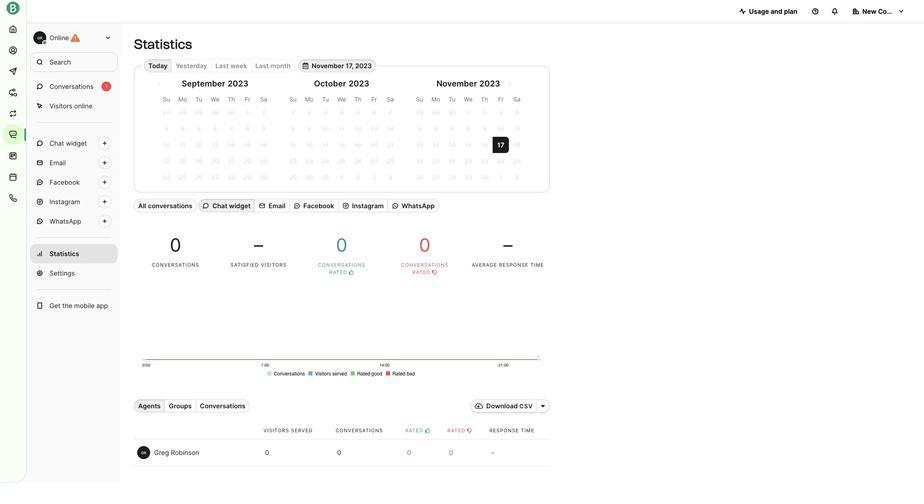 Task type: vqa. For each thing, say whether or not it's contained in the screenshot.
with
no



Task type: describe. For each thing, give the bounding box(es) containing it.
1
[[105, 83, 107, 89]]

0 horizontal spatial conversations
[[50, 82, 94, 91]]

satisfied
[[231, 262, 259, 268]]

0 vertical spatial email
[[50, 159, 66, 167]]

2023 for september 2023
[[228, 79, 248, 89]]

17,
[[346, 62, 354, 70]]

chat widget link
[[30, 134, 118, 153]]

plan
[[784, 7, 798, 15]]

conversations inside button
[[200, 402, 246, 410]]

widget inside button
[[229, 202, 251, 210]]

online
[[74, 102, 93, 110]]

whatsapp inside button
[[402, 202, 435, 210]]

all
[[138, 202, 146, 210]]

agents
[[138, 402, 161, 410]]

2023 for october 2023
[[349, 79, 369, 89]]

tu for september
[[196, 96, 202, 103]]

instagram inside button
[[352, 202, 384, 210]]

november for november 2023
[[437, 79, 477, 89]]

today button
[[144, 59, 171, 72]]

fr for october
[[371, 96, 377, 103]]

instagram button
[[338, 199, 388, 212]]

th for september
[[228, 96, 235, 103]]

mo for october
[[305, 96, 314, 103]]

su for september
[[163, 96, 170, 103]]

instagram link
[[30, 192, 118, 211]]

good image
[[349, 270, 354, 275]]

0 horizontal spatial bad image
[[432, 270, 437, 275]]

gr for greg robinson
[[141, 450, 146, 455]]

statistics link
[[30, 244, 118, 263]]

visitors
[[261, 262, 287, 268]]

th for november
[[481, 96, 488, 103]]

conversations button
[[196, 399, 250, 413]]

mo for september
[[178, 96, 187, 103]]

chat widget inside "link"
[[50, 139, 87, 147]]

fr for november
[[498, 96, 504, 103]]

good image
[[425, 428, 430, 433]]

1 horizontal spatial –
[[491, 449, 494, 457]]

csv
[[519, 403, 533, 410]]

get the mobile app
[[50, 302, 108, 310]]

0 horizontal spatial instagram
[[50, 198, 80, 206]]

response time
[[490, 428, 535, 434]]

17
[[497, 141, 504, 149]]

facebook link
[[30, 173, 118, 192]]

1 conversations rated from the left
[[318, 262, 365, 275]]

2 vertical spatial conversations
[[336, 428, 383, 434]]

conversations inside button
[[148, 202, 192, 210]]

chat inside "link"
[[50, 139, 64, 147]]

chat widget inside button
[[212, 202, 251, 210]]

visitors for visitors served
[[264, 428, 289, 434]]

online
[[50, 34, 69, 42]]

we for october
[[337, 96, 346, 103]]

company
[[878, 7, 908, 15]]

visitors served
[[264, 428, 313, 434]]

and
[[771, 7, 783, 15]]

all conversations
[[138, 202, 192, 210]]

october 2023
[[314, 79, 369, 89]]

settings link
[[30, 263, 118, 283]]

tu for october
[[322, 96, 329, 103]]

mobile
[[74, 302, 95, 310]]

heading containing october
[[285, 79, 399, 94]]

whatsapp button
[[388, 199, 439, 212]]

visitors online link
[[30, 96, 118, 116]]

search link
[[30, 52, 118, 72]]

today
[[148, 62, 168, 70]]

heading containing september
[[158, 79, 272, 94]]

greg robinson
[[154, 449, 199, 457]]

september
[[182, 79, 225, 89]]

response
[[490, 428, 519, 434]]

usage and plan button
[[733, 3, 804, 19]]



Task type: locate. For each thing, give the bounding box(es) containing it.
1 tu from the left
[[196, 96, 202, 103]]

facebook button
[[289, 199, 338, 212]]

0 vertical spatial bad image
[[432, 270, 437, 275]]

tu down october on the top of page
[[322, 96, 329, 103]]

1 horizontal spatial sa
[[387, 96, 394, 103]]

we down november 2023
[[464, 96, 473, 103]]

new
[[863, 7, 877, 15]]

november 17, 2023 button
[[298, 59, 376, 72]]

usage
[[749, 7, 769, 15]]

1 horizontal spatial facebook
[[303, 202, 334, 210]]

0 horizontal spatial we
[[211, 96, 219, 103]]

0 vertical spatial conversations
[[50, 82, 94, 91]]

chat widget up 'email' link
[[50, 139, 87, 147]]

1 horizontal spatial statistics
[[134, 37, 192, 52]]

– up satisfied visitors
[[254, 234, 263, 256]]

chat inside button
[[212, 202, 227, 210]]

1 sa from the left
[[260, 96, 267, 103]]

average
[[472, 262, 497, 268]]

october
[[314, 79, 346, 89]]

chat widget
[[50, 139, 87, 147], [212, 202, 251, 210]]

we down the september 2023
[[211, 96, 219, 103]]

2 horizontal spatial fr
[[498, 96, 504, 103]]

conversations
[[50, 82, 94, 91], [200, 402, 246, 410], [336, 428, 383, 434]]

0 horizontal spatial su
[[163, 96, 170, 103]]

1 vertical spatial conversations
[[200, 402, 246, 410]]

3 fr from the left
[[498, 96, 504, 103]]

email link
[[30, 153, 118, 173]]

3 mo from the left
[[432, 96, 440, 103]]

settings
[[50, 269, 75, 277]]

tu
[[196, 96, 202, 103], [322, 96, 329, 103], [449, 96, 456, 103]]

0 vertical spatial whatsapp
[[402, 202, 435, 210]]

tu down september
[[196, 96, 202, 103]]

1 vertical spatial november
[[437, 79, 477, 89]]

1 horizontal spatial fr
[[371, 96, 377, 103]]

statistics up settings
[[50, 250, 79, 258]]

2 we from the left
[[337, 96, 346, 103]]

0 horizontal spatial tu
[[196, 96, 202, 103]]

1 vertical spatial whatsapp
[[50, 217, 81, 225]]

solo image
[[541, 403, 545, 409]]

2 horizontal spatial we
[[464, 96, 473, 103]]

0 horizontal spatial chat widget
[[50, 139, 87, 147]]

2 horizontal spatial sa
[[514, 96, 521, 103]]

3 we from the left
[[464, 96, 473, 103]]

0 horizontal spatial grid
[[158, 94, 272, 186]]

su
[[163, 96, 170, 103], [289, 96, 297, 103], [416, 96, 423, 103]]

we inside 17 grid
[[464, 96, 473, 103]]

1 horizontal spatial th
[[354, 96, 362, 103]]

– down response
[[491, 449, 494, 457]]

– up average response time
[[503, 234, 513, 256]]

0 vertical spatial chat widget
[[50, 139, 87, 147]]

1 su from the left
[[163, 96, 170, 103]]

whatsapp inside 'link'
[[50, 217, 81, 225]]

1 horizontal spatial visitors
[[264, 428, 289, 434]]

chat
[[50, 139, 64, 147], [212, 202, 227, 210]]

download csv
[[486, 402, 533, 410]]

1 horizontal spatial chat
[[212, 202, 227, 210]]

download
[[486, 402, 518, 410]]

0 horizontal spatial whatsapp
[[50, 217, 81, 225]]

sa for september 2023
[[260, 96, 267, 103]]

0 horizontal spatial gr
[[37, 36, 42, 40]]

november 17, 2023
[[312, 62, 372, 70]]

th down the september 2023
[[228, 96, 235, 103]]

get the mobile app link
[[30, 296, 118, 315]]

0 horizontal spatial conversations rated
[[318, 262, 365, 275]]

su inside 17 grid
[[416, 96, 423, 103]]

visitors
[[50, 102, 72, 110], [264, 428, 289, 434]]

statistics
[[134, 37, 192, 52], [50, 250, 79, 258]]

0 vertical spatial chat
[[50, 139, 64, 147]]

1 vertical spatial widget
[[229, 202, 251, 210]]

time right response
[[521, 428, 535, 434]]

1 fr from the left
[[245, 96, 250, 103]]

2 su from the left
[[289, 96, 297, 103]]

new company button
[[846, 3, 911, 19]]

3 sa from the left
[[514, 96, 521, 103]]

2 horizontal spatial mo
[[432, 96, 440, 103]]

november for november 17, 2023
[[312, 62, 344, 70]]

tu for november
[[449, 96, 456, 103]]

november
[[312, 62, 344, 70], [437, 79, 477, 89]]

0 horizontal spatial mo
[[178, 96, 187, 103]]

grid for september
[[158, 94, 272, 186]]

1 vertical spatial visitors
[[264, 428, 289, 434]]

2 horizontal spatial su
[[416, 96, 423, 103]]

agents button
[[134, 399, 165, 413]]

gr for online
[[37, 36, 42, 40]]

0 horizontal spatial sa
[[260, 96, 267, 103]]

th for october
[[354, 96, 362, 103]]

average response time
[[472, 262, 544, 268]]

conversations rated
[[318, 262, 365, 275], [401, 262, 449, 275]]

email left facebook button
[[269, 202, 285, 210]]

1 horizontal spatial november
[[437, 79, 477, 89]]

th
[[228, 96, 235, 103], [354, 96, 362, 103], [481, 96, 488, 103]]

0 vertical spatial time
[[531, 262, 544, 268]]

we
[[211, 96, 219, 103], [337, 96, 346, 103], [464, 96, 473, 103]]

2 grid from the left
[[285, 94, 399, 186]]

1 horizontal spatial heading
[[285, 79, 399, 94]]

visitors left online
[[50, 102, 72, 110]]

mo inside 17 grid
[[432, 96, 440, 103]]

the
[[62, 302, 72, 310]]

1 vertical spatial chat
[[212, 202, 227, 210]]

0 vertical spatial visitors
[[50, 102, 72, 110]]

visitors left served
[[264, 428, 289, 434]]

1 horizontal spatial tu
[[322, 96, 329, 103]]

0 vertical spatial widget
[[66, 139, 87, 147]]

visitors for visitors online
[[50, 102, 72, 110]]

1 horizontal spatial instagram
[[352, 202, 384, 210]]

2 horizontal spatial tu
[[449, 96, 456, 103]]

0 horizontal spatial widget
[[66, 139, 87, 147]]

time right 'response'
[[531, 262, 544, 268]]

3 heading from the left
[[412, 79, 525, 94]]

3 th from the left
[[481, 96, 488, 103]]

2023 for november 2023
[[480, 79, 500, 89]]

tu inside 17 grid
[[449, 96, 456, 103]]

1 vertical spatial bad image
[[467, 428, 472, 433]]

response
[[499, 262, 529, 268]]

3 su from the left
[[416, 96, 423, 103]]

1 horizontal spatial chat widget
[[212, 202, 251, 210]]

heading
[[158, 79, 272, 94], [285, 79, 399, 94], [412, 79, 525, 94]]

we down october 2023
[[337, 96, 346, 103]]

email button
[[255, 199, 289, 212]]

1 vertical spatial statistics
[[50, 250, 79, 258]]

0 vertical spatial gr
[[37, 36, 42, 40]]

0 horizontal spatial statistics
[[50, 250, 79, 258]]

time
[[531, 262, 544, 268], [521, 428, 535, 434]]

chat widget button
[[198, 199, 255, 212]]

1 vertical spatial gr
[[141, 450, 146, 455]]

rated
[[329, 269, 347, 275], [413, 269, 431, 275], [405, 428, 423, 434], [448, 428, 466, 434]]

email
[[50, 159, 66, 167], [269, 202, 285, 210]]

th down november 2023
[[481, 96, 488, 103]]

we for november
[[464, 96, 473, 103]]

facebook
[[50, 178, 80, 186], [303, 202, 334, 210]]

3 tu from the left
[[449, 96, 456, 103]]

bad image
[[432, 270, 437, 275], [467, 428, 472, 433]]

1 vertical spatial email
[[269, 202, 285, 210]]

groups button
[[165, 399, 196, 413]]

mo
[[178, 96, 187, 103], [305, 96, 314, 103], [432, 96, 440, 103]]

app
[[96, 302, 108, 310]]

2 sa from the left
[[387, 96, 394, 103]]

1 horizontal spatial mo
[[305, 96, 314, 103]]

2 horizontal spatial th
[[481, 96, 488, 103]]

2 heading from the left
[[285, 79, 399, 94]]

served
[[291, 428, 313, 434]]

widget inside "link"
[[66, 139, 87, 147]]

su for october
[[289, 96, 297, 103]]

robinson
[[171, 449, 199, 457]]

gr
[[37, 36, 42, 40], [141, 450, 146, 455]]

2 fr from the left
[[371, 96, 377, 103]]

2 horizontal spatial –
[[503, 234, 513, 256]]

0
[[170, 234, 181, 256], [336, 234, 347, 256], [419, 234, 431, 256], [265, 449, 269, 457], [337, 449, 341, 457], [407, 449, 411, 457], [449, 449, 453, 457]]

whatsapp
[[402, 202, 435, 210], [50, 217, 81, 225]]

1 horizontal spatial su
[[289, 96, 297, 103]]

email inside "button"
[[269, 202, 285, 210]]

widget left email "button"
[[229, 202, 251, 210]]

2 th from the left
[[354, 96, 362, 103]]

2 horizontal spatial heading
[[412, 79, 525, 94]]

sa
[[260, 96, 267, 103], [387, 96, 394, 103], [514, 96, 521, 103]]

0 horizontal spatial chat
[[50, 139, 64, 147]]

1 horizontal spatial grid
[[285, 94, 399, 186]]

0 horizontal spatial th
[[228, 96, 235, 103]]

gr left online
[[37, 36, 42, 40]]

fr for september
[[245, 96, 250, 103]]

17 button
[[493, 137, 509, 153]]

0 horizontal spatial november
[[312, 62, 344, 70]]

satisfied visitors
[[231, 262, 287, 268]]

1 horizontal spatial we
[[337, 96, 346, 103]]

1 horizontal spatial whatsapp
[[402, 202, 435, 210]]

1 horizontal spatial bad image
[[467, 428, 472, 433]]

2023 inside november 17, 2023 button
[[355, 62, 372, 70]]

1 horizontal spatial widget
[[229, 202, 251, 210]]

17 grid
[[412, 94, 525, 186]]

gr left greg
[[141, 450, 146, 455]]

instagram
[[50, 198, 80, 206], [352, 202, 384, 210]]

visitors online
[[50, 102, 93, 110]]

0 horizontal spatial –
[[254, 234, 263, 256]]

–
[[254, 234, 263, 256], [503, 234, 513, 256], [491, 449, 494, 457]]

grid
[[158, 94, 272, 186], [285, 94, 399, 186]]

widget up 'email' link
[[66, 139, 87, 147]]

2 tu from the left
[[322, 96, 329, 103]]

su for november
[[416, 96, 423, 103]]

sa inside 17 grid
[[514, 96, 521, 103]]

search
[[50, 58, 71, 66]]

0 horizontal spatial email
[[50, 159, 66, 167]]

heading containing november
[[412, 79, 525, 94]]

2 horizontal spatial conversations
[[336, 428, 383, 434]]

fr inside 17 grid
[[498, 96, 504, 103]]

0 horizontal spatial facebook
[[50, 178, 80, 186]]

1 vertical spatial facebook
[[303, 202, 334, 210]]

grid for october
[[285, 94, 399, 186]]

november 2023
[[437, 79, 500, 89]]

1 vertical spatial time
[[521, 428, 535, 434]]

– for response
[[503, 234, 513, 256]]

0 vertical spatial facebook
[[50, 178, 80, 186]]

1 heading from the left
[[158, 79, 272, 94]]

fr
[[245, 96, 250, 103], [371, 96, 377, 103], [498, 96, 504, 103]]

1 th from the left
[[228, 96, 235, 103]]

1 we from the left
[[211, 96, 219, 103]]

0 horizontal spatial heading
[[158, 79, 272, 94]]

conversations
[[148, 202, 192, 210], [152, 262, 199, 268], [318, 262, 365, 268], [401, 262, 449, 268]]

september 2023
[[182, 79, 248, 89]]

chat widget left email "button"
[[212, 202, 251, 210]]

1 horizontal spatial gr
[[141, 450, 146, 455]]

facebook inside facebook link
[[50, 178, 80, 186]]

th down october 2023
[[354, 96, 362, 103]]

th inside 17 grid
[[481, 96, 488, 103]]

greg
[[154, 449, 169, 457]]

all conversations button
[[134, 199, 197, 212]]

tu down november 2023
[[449, 96, 456, 103]]

0 horizontal spatial visitors
[[50, 102, 72, 110]]

1 horizontal spatial conversations rated
[[401, 262, 449, 275]]

whatsapp link
[[30, 211, 118, 231]]

1 horizontal spatial email
[[269, 202, 285, 210]]

we for september
[[211, 96, 219, 103]]

usage and plan
[[749, 7, 798, 15]]

facebook inside facebook button
[[303, 202, 334, 210]]

– for visitors
[[254, 234, 263, 256]]

november inside heading
[[437, 79, 477, 89]]

sa for november 2023
[[514, 96, 521, 103]]

new company
[[863, 7, 908, 15]]

1 horizontal spatial conversations
[[200, 402, 246, 410]]

1 mo from the left
[[178, 96, 187, 103]]

email up facebook link
[[50, 159, 66, 167]]

get
[[50, 302, 60, 310]]

widget
[[66, 139, 87, 147], [229, 202, 251, 210]]

1 grid from the left
[[158, 94, 272, 186]]

groups
[[169, 402, 192, 410]]

0 vertical spatial statistics
[[134, 37, 192, 52]]

november inside button
[[312, 62, 344, 70]]

1 vertical spatial chat widget
[[212, 202, 251, 210]]

statistics up today
[[134, 37, 192, 52]]

2 conversations rated from the left
[[401, 262, 449, 275]]

2 mo from the left
[[305, 96, 314, 103]]

0 horizontal spatial fr
[[245, 96, 250, 103]]

2023
[[355, 62, 372, 70], [228, 79, 248, 89], [349, 79, 369, 89], [480, 79, 500, 89]]

0 vertical spatial november
[[312, 62, 344, 70]]

mo for november
[[432, 96, 440, 103]]



